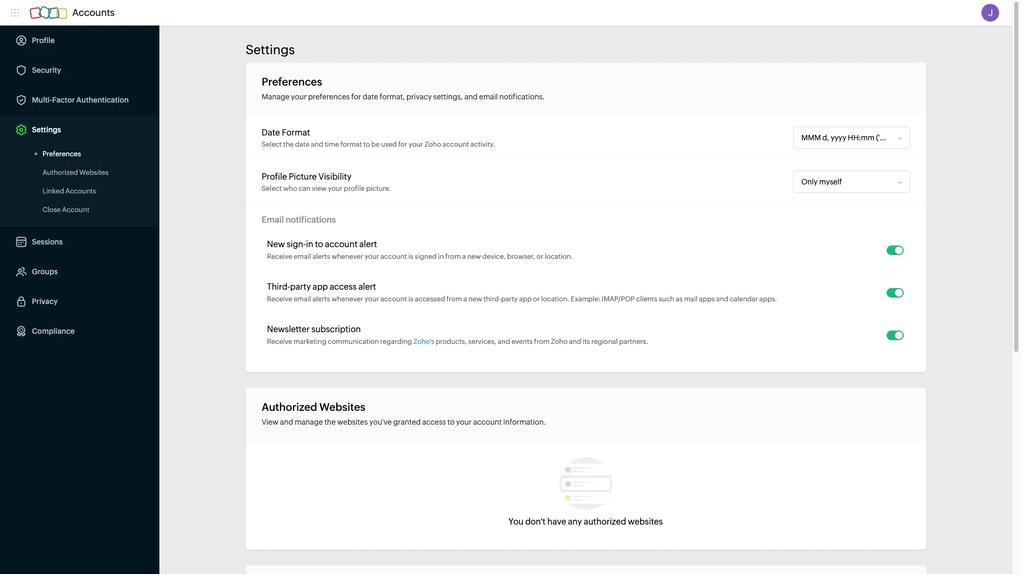 Task type: vqa. For each thing, say whether or not it's contained in the screenshot.
left set
no



Task type: describe. For each thing, give the bounding box(es) containing it.
select inside date format select the date and time format to be used for your zoho account activity.
[[262, 140, 282, 148]]

granted
[[393, 418, 421, 426]]

date
[[262, 127, 280, 137]]

can
[[299, 184, 311, 192]]

or for third-party app access alert
[[533, 295, 540, 303]]

compliance
[[32, 327, 75, 335]]

1 horizontal spatial websites
[[628, 517, 663, 527]]

email for new sign-in to account alert
[[294, 252, 311, 260]]

manage
[[295, 418, 323, 426]]

from for services,
[[534, 338, 550, 345]]

settings,
[[433, 92, 463, 101]]

such
[[659, 295, 675, 303]]

profile for profile
[[32, 36, 55, 45]]

authorized websites view and manage the websites you've granted access to your account information.
[[262, 401, 546, 426]]

events
[[512, 338, 533, 345]]

you've
[[370, 418, 392, 426]]

security
[[32, 66, 61, 74]]

whenever for account
[[332, 252, 363, 260]]

date inside date format select the date and time format to be used for your zoho account activity.
[[295, 140, 310, 148]]

apps
[[699, 295, 715, 303]]

location. for new sign-in to account alert
[[545, 252, 573, 260]]

account inside date format select the date and time format to be used for your zoho account activity.
[[443, 140, 469, 148]]

third-
[[484, 295, 501, 303]]

accessed
[[415, 295, 445, 303]]

1 vertical spatial accounts
[[65, 187, 96, 195]]

zoho's
[[413, 338, 435, 345]]

calendar
[[730, 295, 758, 303]]

time
[[325, 140, 339, 148]]

who
[[283, 184, 297, 192]]

alerts for access
[[313, 295, 330, 303]]

linked accounts
[[43, 187, 96, 195]]

select inside profile picture visibility select who can view your profile picture.
[[262, 184, 282, 192]]

1 vertical spatial alert
[[359, 282, 376, 292]]

marketing
[[294, 338, 327, 345]]

0 horizontal spatial app
[[313, 282, 328, 292]]

be
[[372, 140, 380, 148]]

view
[[262, 418, 279, 426]]

view
[[312, 184, 327, 192]]

profile
[[344, 184, 365, 192]]

your inside profile picture visibility select who can view your profile picture.
[[328, 184, 343, 192]]

receive for new
[[267, 252, 292, 260]]

1 vertical spatial zoho
[[551, 338, 568, 345]]

linked
[[43, 187, 64, 195]]

authorized
[[584, 517, 626, 527]]

format
[[282, 127, 310, 137]]

date format select the date and time format to be used for your zoho account activity.
[[262, 127, 496, 148]]

preferences manage your preferences for date format, privacy settings, and email notifications.
[[262, 75, 545, 101]]

account down notifications
[[325, 239, 358, 249]]

websites inside the authorized websites view and manage the websites you've granted access to your account information.
[[337, 418, 368, 426]]

notifications
[[286, 215, 336, 225]]

zoho inside date format select the date and time format to be used for your zoho account activity.
[[425, 140, 441, 148]]

email inside preferences manage your preferences for date format, privacy settings, and email notifications.
[[479, 92, 498, 101]]

email
[[262, 215, 284, 225]]

preferences for preferences
[[43, 150, 81, 158]]

newsletter subscription
[[267, 324, 361, 334]]

imap/pop
[[602, 295, 635, 303]]

1 horizontal spatial app
[[519, 295, 532, 303]]

profile for profile picture visibility select who can view your profile picture.
[[262, 171, 287, 182]]

services,
[[469, 338, 497, 345]]

1 vertical spatial in
[[438, 252, 444, 260]]

authorized for authorized websites view and manage the websites you've granted access to your account information.
[[262, 401, 317, 413]]

0 horizontal spatial to
[[315, 239, 323, 249]]

have
[[548, 517, 566, 527]]

1 vertical spatial a
[[464, 295, 467, 303]]

0 vertical spatial a
[[462, 252, 466, 260]]

sign-
[[287, 239, 306, 249]]

mail
[[684, 295, 698, 303]]

zoho's link
[[413, 338, 435, 345]]

and inside the authorized websites view and manage the websites you've granted access to your account information.
[[280, 418, 293, 426]]

picture
[[289, 171, 317, 182]]

signed
[[415, 252, 437, 260]]

receive email alerts whenever your account is signed in from a new device, browser, or location.
[[267, 252, 573, 260]]

1 vertical spatial settings
[[32, 125, 61, 134]]

and inside date format select the date and time format to be used for your zoho account activity.
[[311, 140, 323, 148]]

new sign-in to account alert
[[267, 239, 377, 249]]

the inside date format select the date and time format to be used for your zoho account activity.
[[283, 140, 294, 148]]

information.
[[503, 418, 546, 426]]

privacy
[[407, 92, 432, 101]]

1 horizontal spatial settings
[[246, 43, 295, 57]]

and inside preferences manage your preferences for date format, privacy settings, and email notifications.
[[465, 92, 478, 101]]

example:
[[571, 295, 601, 303]]

factor
[[52, 96, 75, 104]]

0 vertical spatial alert
[[359, 239, 377, 249]]

close account
[[43, 206, 89, 214]]

regarding
[[380, 338, 412, 345]]

close
[[43, 206, 61, 214]]

receive email alerts whenever your account is accessed from a new third-party app or location. example: imap/pop clients such as mail apps and calendar apps.
[[267, 295, 777, 303]]

don't
[[526, 517, 546, 527]]

apps.
[[760, 295, 777, 303]]

1 vertical spatial new
[[469, 295, 482, 303]]

the inside the authorized websites view and manage the websites you've granted access to your account information.
[[325, 418, 336, 426]]

and left events
[[498, 338, 510, 345]]

multi-factor authentication
[[32, 96, 129, 104]]

is for third-party app access alert
[[409, 295, 414, 303]]

for inside preferences manage your preferences for date format, privacy settings, and email notifications.
[[351, 92, 361, 101]]



Task type: locate. For each thing, give the bounding box(es) containing it.
sessions
[[32, 238, 63, 246]]

preferences up manage at the left top
[[262, 75, 322, 88]]

access up subscription
[[330, 282, 357, 292]]

0 vertical spatial profile
[[32, 36, 55, 45]]

2 horizontal spatial to
[[448, 418, 455, 426]]

app
[[313, 282, 328, 292], [519, 295, 532, 303]]

1 horizontal spatial in
[[438, 252, 444, 260]]

1 horizontal spatial to
[[364, 140, 370, 148]]

0 vertical spatial party
[[290, 282, 311, 292]]

access inside the authorized websites view and manage the websites you've granted access to your account information.
[[422, 418, 446, 426]]

0 vertical spatial location.
[[545, 252, 573, 260]]

authorized for authorized websites
[[43, 168, 78, 176]]

account left activity.
[[443, 140, 469, 148]]

alert
[[359, 239, 377, 249], [359, 282, 376, 292]]

account left information.
[[473, 418, 502, 426]]

to left be
[[364, 140, 370, 148]]

new left "device,"
[[468, 252, 481, 260]]

1 vertical spatial receive
[[267, 295, 292, 303]]

0 vertical spatial zoho
[[425, 140, 441, 148]]

email down third-party app access alert on the left of the page
[[294, 295, 311, 303]]

0 vertical spatial from
[[446, 252, 461, 260]]

1 vertical spatial email
[[294, 252, 311, 260]]

receive down newsletter
[[267, 338, 292, 345]]

1 vertical spatial date
[[295, 140, 310, 148]]

to right sign-
[[315, 239, 323, 249]]

settings down multi-
[[32, 125, 61, 134]]

location. for third-party app access alert
[[541, 295, 569, 303]]

0 vertical spatial in
[[306, 239, 313, 249]]

notifications.
[[500, 92, 545, 101]]

authorized inside the authorized websites view and manage the websites you've granted access to your account information.
[[262, 401, 317, 413]]

preferences inside preferences manage your preferences for date format, privacy settings, and email notifications.
[[262, 75, 322, 88]]

authorized
[[43, 168, 78, 176], [262, 401, 317, 413]]

1 receive from the top
[[267, 252, 292, 260]]

0 vertical spatial for
[[351, 92, 361, 101]]

you don't have any authorized websites
[[509, 517, 663, 527]]

preferences up authorized websites
[[43, 150, 81, 158]]

account
[[443, 140, 469, 148], [325, 239, 358, 249], [381, 252, 407, 260], [381, 295, 407, 303], [473, 418, 502, 426]]

from right events
[[534, 338, 550, 345]]

2 is from the top
[[409, 295, 414, 303]]

0 horizontal spatial party
[[290, 282, 311, 292]]

1 horizontal spatial authorized
[[262, 401, 317, 413]]

select left who
[[262, 184, 282, 192]]

settings
[[246, 43, 295, 57], [32, 125, 61, 134]]

authorized up view at the left of the page
[[262, 401, 317, 413]]

and right view at the left of the page
[[280, 418, 293, 426]]

0 horizontal spatial profile
[[32, 36, 55, 45]]

1 vertical spatial to
[[315, 239, 323, 249]]

0 vertical spatial to
[[364, 140, 370, 148]]

preferences for preferences manage your preferences for date format, privacy settings, and email notifications.
[[262, 75, 322, 88]]

your inside date format select the date and time format to be used for your zoho account activity.
[[409, 140, 423, 148]]

multi-
[[32, 96, 52, 104]]

in
[[306, 239, 313, 249], [438, 252, 444, 260]]

0 vertical spatial websites
[[79, 168, 109, 176]]

0 vertical spatial websites
[[337, 418, 368, 426]]

profile
[[32, 36, 55, 45], [262, 171, 287, 182]]

authentication
[[76, 96, 129, 104]]

0 vertical spatial email
[[479, 92, 498, 101]]

0 vertical spatial access
[[330, 282, 357, 292]]

from right 'signed'
[[446, 252, 461, 260]]

1 vertical spatial preferences
[[43, 150, 81, 158]]

or right browser,
[[537, 252, 544, 260]]

0 vertical spatial select
[[262, 140, 282, 148]]

date down the format
[[295, 140, 310, 148]]

picture.
[[366, 184, 391, 192]]

websites inside the authorized websites view and manage the websites you've granted access to your account information.
[[319, 401, 366, 413]]

alerts
[[313, 252, 330, 260], [313, 295, 330, 303]]

whenever down third-party app access alert on the left of the page
[[332, 295, 363, 303]]

email notifications
[[262, 215, 336, 225]]

receive
[[267, 252, 292, 260], [267, 295, 292, 303], [267, 338, 292, 345]]

1 vertical spatial whenever
[[332, 295, 363, 303]]

zoho right used
[[425, 140, 441, 148]]

2 alerts from the top
[[313, 295, 330, 303]]

0 horizontal spatial settings
[[32, 125, 61, 134]]

its
[[583, 338, 590, 345]]

whenever for alert
[[332, 295, 363, 303]]

1 vertical spatial party
[[501, 295, 518, 303]]

0 horizontal spatial for
[[351, 92, 361, 101]]

0 vertical spatial or
[[537, 252, 544, 260]]

for
[[351, 92, 361, 101], [398, 140, 407, 148]]

and left its
[[569, 338, 581, 345]]

a left "third-"
[[464, 295, 467, 303]]

any
[[568, 517, 582, 527]]

2 vertical spatial from
[[534, 338, 550, 345]]

1 vertical spatial location.
[[541, 295, 569, 303]]

activity.
[[471, 140, 496, 148]]

websites right authorized
[[628, 517, 663, 527]]

3 receive from the top
[[267, 338, 292, 345]]

0 vertical spatial whenever
[[332, 252, 363, 260]]

1 horizontal spatial for
[[398, 140, 407, 148]]

1 vertical spatial alerts
[[313, 295, 330, 303]]

settings up manage at the left top
[[246, 43, 295, 57]]

0 vertical spatial settings
[[246, 43, 295, 57]]

0 vertical spatial the
[[283, 140, 294, 148]]

communication
[[328, 338, 379, 345]]

app right "third-"
[[519, 295, 532, 303]]

email left notifications.
[[479, 92, 498, 101]]

0 vertical spatial date
[[363, 92, 378, 101]]

new left "third-"
[[469, 295, 482, 303]]

0 vertical spatial authorized
[[43, 168, 78, 176]]

date left format,
[[363, 92, 378, 101]]

websites
[[337, 418, 368, 426], [628, 517, 663, 527]]

to inside the authorized websites view and manage the websites you've granted access to your account information.
[[448, 418, 455, 426]]

partners.
[[619, 338, 648, 345]]

1 vertical spatial the
[[325, 418, 336, 426]]

0 horizontal spatial the
[[283, 140, 294, 148]]

websites for authorized websites view and manage the websites you've granted access to your account information.
[[319, 401, 366, 413]]

0 horizontal spatial authorized
[[43, 168, 78, 176]]

party down sign-
[[290, 282, 311, 292]]

1 vertical spatial profile
[[262, 171, 287, 182]]

is left 'signed'
[[409, 252, 414, 260]]

party
[[290, 282, 311, 292], [501, 295, 518, 303]]

location. left 'example:'
[[541, 295, 569, 303]]

0 horizontal spatial websites
[[337, 418, 368, 426]]

0 horizontal spatial date
[[295, 140, 310, 148]]

zoho left its
[[551, 338, 568, 345]]

account
[[62, 206, 89, 214]]

regional
[[592, 338, 618, 345]]

1 vertical spatial or
[[533, 295, 540, 303]]

account left 'accessed'
[[381, 295, 407, 303]]

groups
[[32, 267, 58, 276]]

browser,
[[507, 252, 535, 260]]

a left "device,"
[[462, 252, 466, 260]]

0 vertical spatial preferences
[[262, 75, 322, 88]]

2 whenever from the top
[[332, 295, 363, 303]]

2 vertical spatial receive
[[267, 338, 292, 345]]

0 horizontal spatial preferences
[[43, 150, 81, 158]]

1 horizontal spatial the
[[325, 418, 336, 426]]

1 horizontal spatial preferences
[[262, 75, 322, 88]]

your inside preferences manage your preferences for date format, privacy settings, and email notifications.
[[291, 92, 307, 101]]

app right third-
[[313, 282, 328, 292]]

third-
[[267, 282, 290, 292]]

1 horizontal spatial zoho
[[551, 338, 568, 345]]

1 whenever from the top
[[332, 252, 363, 260]]

and right apps
[[716, 295, 729, 303]]

0 horizontal spatial zoho
[[425, 140, 441, 148]]

0 vertical spatial app
[[313, 282, 328, 292]]

preferences
[[308, 92, 350, 101]]

profile picture visibility select who can view your profile picture.
[[262, 171, 391, 192]]

subscription
[[312, 324, 361, 334]]

a
[[462, 252, 466, 260], [464, 295, 467, 303]]

to right granted
[[448, 418, 455, 426]]

from right 'accessed'
[[447, 295, 462, 303]]

format
[[341, 140, 362, 148]]

authorized up 'linked'
[[43, 168, 78, 176]]

newsletter
[[267, 324, 310, 334]]

party down browser,
[[501, 295, 518, 303]]

clients
[[636, 295, 658, 303]]

2 receive from the top
[[267, 295, 292, 303]]

in down notifications
[[306, 239, 313, 249]]

websites up linked accounts
[[79, 168, 109, 176]]

products,
[[436, 338, 467, 345]]

1 vertical spatial is
[[409, 295, 414, 303]]

None field
[[794, 127, 899, 148], [794, 171, 899, 192], [794, 127, 899, 148], [794, 171, 899, 192]]

0 vertical spatial accounts
[[72, 7, 115, 18]]

1 horizontal spatial websites
[[319, 401, 366, 413]]

1 select from the top
[[262, 140, 282, 148]]

whenever down new sign-in to account alert
[[332, 252, 363, 260]]

0 vertical spatial is
[[409, 252, 414, 260]]

for right used
[[398, 140, 407, 148]]

new
[[267, 239, 285, 249]]

email down sign-
[[294, 252, 311, 260]]

profile up security
[[32, 36, 55, 45]]

in right 'signed'
[[438, 252, 444, 260]]

and left time
[[311, 140, 323, 148]]

2 vertical spatial to
[[448, 418, 455, 426]]

websites left you've
[[337, 418, 368, 426]]

1 vertical spatial authorized
[[262, 401, 317, 413]]

0 vertical spatial receive
[[267, 252, 292, 260]]

is for new sign-in to account alert
[[409, 252, 414, 260]]

or right "third-"
[[533, 295, 540, 303]]

and
[[465, 92, 478, 101], [311, 140, 323, 148], [716, 295, 729, 303], [498, 338, 510, 345], [569, 338, 581, 345], [280, 418, 293, 426]]

to inside date format select the date and time format to be used for your zoho account activity.
[[364, 140, 370, 148]]

2 select from the top
[[262, 184, 282, 192]]

date inside preferences manage your preferences for date format, privacy settings, and email notifications.
[[363, 92, 378, 101]]

from for is
[[446, 252, 461, 260]]

1 alerts from the top
[[313, 252, 330, 260]]

authorized websites
[[43, 168, 109, 176]]

for right preferences
[[351, 92, 361, 101]]

websites up manage
[[319, 401, 366, 413]]

access right granted
[[422, 418, 446, 426]]

third-party app access alert
[[267, 282, 376, 292]]

account inside the authorized websites view and manage the websites you've granted access to your account information.
[[473, 418, 502, 426]]

visibility
[[319, 171, 352, 182]]

receive for third-
[[267, 295, 292, 303]]

used
[[381, 140, 397, 148]]

the down the format
[[283, 140, 294, 148]]

websites
[[79, 168, 109, 176], [319, 401, 366, 413]]

select down date
[[262, 140, 282, 148]]

0 horizontal spatial websites
[[79, 168, 109, 176]]

1 horizontal spatial date
[[363, 92, 378, 101]]

receive down new
[[267, 252, 292, 260]]

device,
[[483, 252, 506, 260]]

1 is from the top
[[409, 252, 414, 260]]

1 vertical spatial websites
[[628, 517, 663, 527]]

profile up who
[[262, 171, 287, 182]]

0 horizontal spatial in
[[306, 239, 313, 249]]

the
[[283, 140, 294, 148], [325, 418, 336, 426]]

websites for authorized websites
[[79, 168, 109, 176]]

your
[[291, 92, 307, 101], [409, 140, 423, 148], [328, 184, 343, 192], [365, 252, 379, 260], [365, 295, 379, 303], [456, 418, 472, 426]]

preferences
[[262, 75, 322, 88], [43, 150, 81, 158]]

alerts down third-party app access alert on the left of the page
[[313, 295, 330, 303]]

receive down third-
[[267, 295, 292, 303]]

receive marketing communication regarding zoho's products, services, and events from zoho and its regional partners.
[[267, 338, 648, 345]]

from
[[446, 252, 461, 260], [447, 295, 462, 303], [534, 338, 550, 345]]

your inside the authorized websites view and manage the websites you've granted access to your account information.
[[456, 418, 472, 426]]

the right manage
[[325, 418, 336, 426]]

alerts for to
[[313, 252, 330, 260]]

1 horizontal spatial access
[[422, 418, 446, 426]]

0 horizontal spatial access
[[330, 282, 357, 292]]

1 vertical spatial access
[[422, 418, 446, 426]]

0 vertical spatial new
[[468, 252, 481, 260]]

2 vertical spatial email
[[294, 295, 311, 303]]

for inside date format select the date and time format to be used for your zoho account activity.
[[398, 140, 407, 148]]

1 vertical spatial from
[[447, 295, 462, 303]]

email for third-party app access alert
[[294, 295, 311, 303]]

1 horizontal spatial party
[[501, 295, 518, 303]]

accounts
[[72, 7, 115, 18], [65, 187, 96, 195]]

1 vertical spatial app
[[519, 295, 532, 303]]

account left 'signed'
[[381, 252, 407, 260]]

select
[[262, 140, 282, 148], [262, 184, 282, 192]]

alerts down new sign-in to account alert
[[313, 252, 330, 260]]

format,
[[380, 92, 405, 101]]

1 vertical spatial select
[[262, 184, 282, 192]]

1 vertical spatial for
[[398, 140, 407, 148]]

whenever
[[332, 252, 363, 260], [332, 295, 363, 303]]

location. right browser,
[[545, 252, 573, 260]]

profile inside profile picture visibility select who can view your profile picture.
[[262, 171, 287, 182]]

or
[[537, 252, 544, 260], [533, 295, 540, 303]]

0 vertical spatial alerts
[[313, 252, 330, 260]]

as
[[676, 295, 683, 303]]

1 horizontal spatial profile
[[262, 171, 287, 182]]

privacy
[[32, 297, 58, 306]]

you
[[509, 517, 524, 527]]

and right the settings,
[[465, 92, 478, 101]]

or for new sign-in to account alert
[[537, 252, 544, 260]]

manage
[[262, 92, 290, 101]]

is left 'accessed'
[[409, 295, 414, 303]]

1 vertical spatial websites
[[319, 401, 366, 413]]

new
[[468, 252, 481, 260], [469, 295, 482, 303]]



